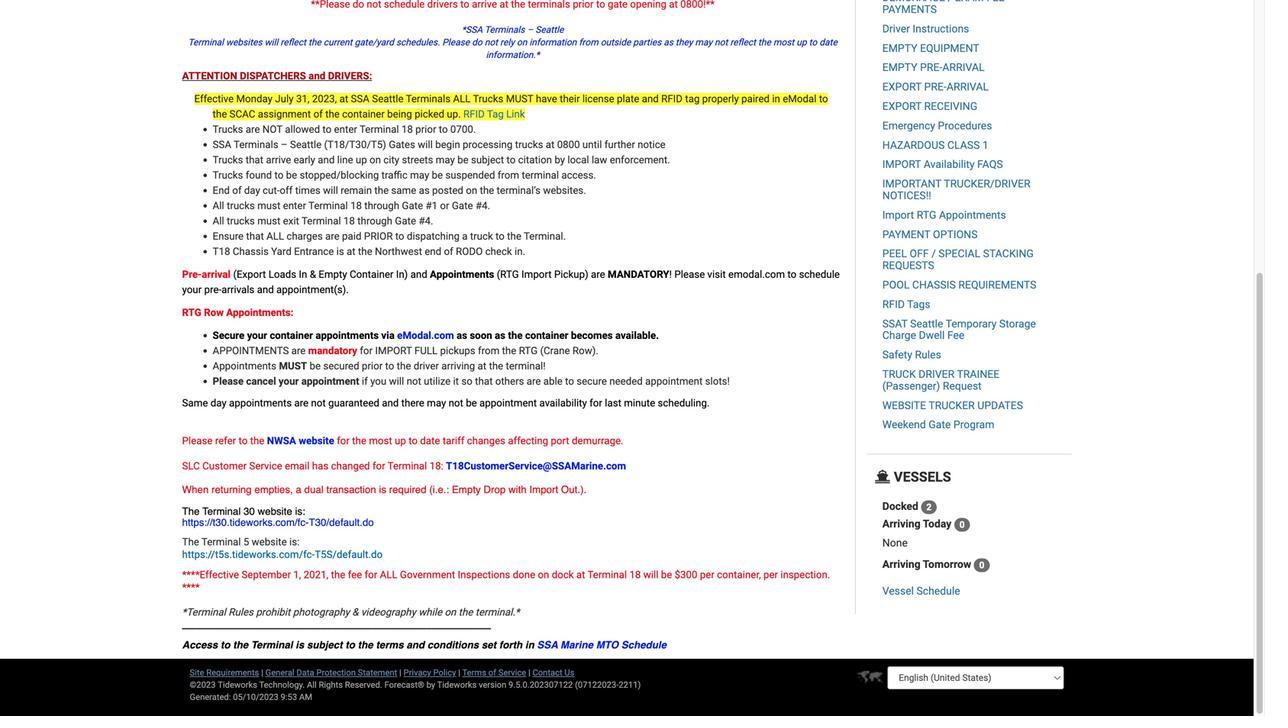 Task type: vqa. For each thing, say whether or not it's contained in the screenshot.
1,234.56
no



Task type: describe. For each thing, give the bounding box(es) containing it.
1 vertical spatial arrival
[[947, 81, 989, 93]]

import for when returning empties, a dual transaction is required (i.e.: empty drop with import out.).
[[529, 484, 558, 495]]

pool
[[882, 279, 910, 291]]

1 per from the left
[[700, 569, 714, 581]]

statement
[[358, 668, 397, 678]]

0 vertical spatial that
[[246, 154, 263, 166]]

1 horizontal spatial appointment
[[479, 397, 537, 409]]

properly
[[702, 93, 739, 105]]

via
[[381, 329, 395, 342]]

*ssa terminals – seattle terminal websites will reflect the current gate/yard schedules. please do not rely on information from outside parties as they may not reflect the most up to date information.*
[[188, 24, 837, 60]]

citation
[[518, 154, 552, 166]]

payment
[[882, 228, 930, 241]]

slc
[[182, 460, 200, 472]]

the for https://t5s.tideworks.com/fc-
[[182, 536, 199, 548]]

mandatory
[[608, 268, 669, 281]]

import inside secure your container appointments via emodal.com as soon as the container becomes available. appointments are mandatory for import full pickups from the rtg (crane row). appointments must be secured prior to the driver arriving at the terminal! please cancel your appointment if you will not utilize it so that others are able to secure needed appointment slots!
[[375, 345, 412, 357]]

arrival
[[202, 268, 231, 281]]

access.
[[561, 169, 596, 181]]

at inside effective monday july 31, 2023, at ssa seattle terminals all trucks must have their license plate and rfid tag properly paired in emodal to the scac assignment of the container being picked up.
[[339, 93, 348, 105]]

to left citation
[[507, 154, 516, 166]]

please up slc
[[182, 435, 213, 447]]

5
[[243, 536, 249, 548]]

terminal up charges
[[302, 215, 341, 227]]

terms
[[462, 668, 486, 678]]

and inside effective monday july 31, 2023, at ssa seattle terminals all trucks must have their license plate and rfid tag properly paired in emodal to the scac assignment of the container being picked up.
[[642, 93, 659, 105]]

gate/yard
[[355, 37, 394, 48]]

be up the suspended
[[457, 154, 469, 166]]

terminal inside the terminal 5 website is: https://t5s.tideworks.com/fc-t5s/default.do
[[201, 536, 241, 548]]

2021,
[[304, 569, 328, 581]]

import availability faqs link
[[882, 158, 1003, 171]]

website for the terminal 5 website is:
[[252, 536, 287, 548]]

tomorrow
[[923, 558, 971, 571]]

exam
[[955, 0, 984, 4]]

2 horizontal spatial appointment
[[645, 375, 703, 387]]

at down paid
[[347, 245, 355, 258]]

are left paid
[[325, 230, 340, 242]]

1 vertical spatial empty
[[452, 484, 481, 495]]

1 vertical spatial in
[[525, 639, 534, 651]]

your inside the to schedule your pre-arrivals and appointment(s).
[[182, 284, 202, 296]]

emodal
[[783, 93, 817, 105]]

as inside *ssa terminals – seattle terminal websites will reflect the current gate/yard schedules. please do not rely on information from outside parties as they may not reflect the most up to date information.*
[[664, 37, 673, 48]]

may down utilize
[[427, 397, 446, 409]]

site requirements | general data protection statement | privacy policy | terms of service | contact us ©2023 tideworks technology. all rights reserved. forecast® by tideworks version 9.5.0.202307122 (07122023-2211) generated: 05/10/2023 9:53 am
[[190, 668, 641, 702]]

scac
[[229, 108, 255, 120]]

mandatory
[[308, 345, 357, 357]]

in.
[[515, 245, 525, 258]]

0 horizontal spatial container
[[270, 329, 313, 342]]

– inside trucks are not allowed to enter terminal 18 prior to 0700. ssa terminals – seattle (t18/t30/t5) gates will begin processing trucks at 0800 until further notice trucks that arrive early and line up on city streets may be subject to citation by local law enforcement. trucks found to be stopped/blocking traffic may be suspended from terminal access. end of day cut-off times will remain the same as posted on the terminal's websites. all trucks must enter terminal 18 through gate #1 or gate #4. all trucks must exit terminal 18 through gate #4. ensure that all charges are paid prior to dispatching a truck to the terminal. t18 chassis yard entrance is at the northwest end of rodo check in.
[[281, 139, 288, 151]]

appointments inside secure your container appointments via emodal.com as soon as the container becomes available. appointments are mandatory for import full pickups from the rtg (crane row). appointments must be secured prior to the driver arriving at the terminal! please cancel your appointment if you will not utilize it so that others are able to secure needed appointment slots!
[[213, 360, 276, 372]]

1 vertical spatial #4.
[[419, 215, 433, 227]]

tag
[[487, 108, 504, 120]]

be down so at the left of the page
[[466, 397, 477, 409]]

are left mandatory on the top left of the page
[[291, 345, 306, 357]]

2 vertical spatial up
[[395, 435, 406, 447]]

container
[[350, 268, 393, 281]]

videography
[[361, 606, 416, 618]]

are up nwsa website link
[[294, 397, 308, 409]]

to up begin
[[439, 123, 448, 136]]

us
[[564, 668, 574, 678]]

18 up paid
[[343, 215, 355, 227]]

transaction
[[326, 484, 376, 495]]

1 horizontal spatial /
[[948, 0, 952, 4]]

visit
[[707, 268, 726, 281]]

arriving tomorrow 0
[[882, 558, 984, 571]]

up inside trucks are not allowed to enter terminal 18 prior to 0700. ssa terminals – seattle (t18/t30/t5) gates will begin processing trucks at 0800 until further notice trucks that arrive early and line up on city streets may be subject to citation by local law enforcement. trucks found to be stopped/blocking traffic may be suspended from terminal access. end of day cut-off times will remain the same as posted on the terminal's websites. all trucks must enter terminal 18 through gate #1 or gate #4. all trucks must exit terminal 18 through gate #4. ensure that all charges are paid prior to dispatching a truck to the terminal. t18 chassis yard entrance is at the northwest end of rodo check in.
[[356, 154, 367, 166]]

1 vertical spatial trucks
[[227, 200, 255, 212]]

remain
[[341, 184, 372, 197]]

0 vertical spatial schedule
[[917, 585, 960, 597]]

0 inside "arriving tomorrow 0"
[[979, 560, 984, 571]]

website
[[882, 399, 926, 412]]

chassis
[[912, 279, 956, 291]]

not inside secure your container appointments via emodal.com as soon as the container becomes available. appointments are mandatory for import full pickups from the rtg (crane row). appointments must be secured prior to the driver arriving at the terminal! please cancel your appointment if you will not utilize it so that others are able to secure needed appointment slots!
[[407, 375, 421, 387]]

photography
[[293, 606, 350, 618]]

dwell
[[919, 329, 945, 342]]

appointments inside demurrage / exam fee payments driver instructions empty equipment empty pre-arrival export pre-arrival export receiving emergency procedures hazardous class 1 import availability faqs important trucker/driver notices!! import rtg appointments payment options peel off / special stacking requests pool chassis requirements rfid tags ssat seattle temporary storage charge dwell fee safety rules truck driver trainee (passenger) request website trucker updates weekend gate program
[[939, 209, 1006, 221]]

18 down remain
[[350, 200, 362, 212]]

terminal down "being"
[[360, 123, 399, 136]]

arrivals
[[221, 284, 254, 296]]

if
[[362, 375, 368, 387]]

terminal inside *ssa terminals – seattle terminal websites will reflect the current gate/yard schedules. please do not rely on information from outside parties as they may not reflect the most up to date information.*
[[188, 37, 224, 48]]

rtg inside secure your container appointments via emodal.com as soon as the container becomes available. appointments are mandatory for import full pickups from the rtg (crane row). appointments must be secured prior to the driver arriving at the terminal! please cancel your appointment if you will not utilize it so that others are able to secure needed appointment slots!
[[519, 345, 538, 357]]

3 | from the left
[[458, 668, 460, 678]]

0 vertical spatial pre-
[[920, 61, 942, 74]]

0 horizontal spatial /
[[931, 247, 936, 260]]

are down terminal!
[[527, 375, 541, 387]]

are down the scac
[[246, 123, 260, 136]]

rfid tags link
[[882, 298, 930, 311]]

2 empty from the top
[[882, 61, 917, 74]]

0 horizontal spatial day
[[210, 397, 227, 409]]

____________________________________________________________________
[[182, 619, 491, 631]]

seattle inside demurrage / exam fee payments driver instructions empty equipment empty pre-arrival export pre-arrival export receiving emergency procedures hazardous class 1 import availability faqs important trucker/driver notices!! import rtg appointments payment options peel off / special stacking requests pool chassis requirements rfid tags ssat seattle temporary storage charge dwell fee safety rules truck driver trainee (passenger) request website trucker updates weekend gate program
[[910, 317, 943, 330]]

may inside *ssa terminals – seattle terminal websites will reflect the current gate/yard schedules. please do not rely on information from outside parties as they may not reflect the most up to date information.*
[[695, 37, 712, 48]]

traffic
[[381, 169, 408, 181]]

and right in)
[[410, 268, 427, 281]]

today
[[923, 518, 951, 530]]

2 vertical spatial trucks
[[227, 215, 255, 227]]

not right they
[[715, 37, 728, 48]]

schedules.
[[396, 37, 440, 48]]

ssa inside trucks are not allowed to enter terminal 18 prior to 0700. ssa terminals – seattle (t18/t30/t5) gates will begin processing trucks at 0800 until further notice trucks that arrive early and line up on city streets may be subject to citation by local law enforcement. trucks found to be stopped/blocking traffic may be suspended from terminal access. end of day cut-off times will remain the same as posted on the terminal's websites. all trucks must enter terminal 18 through gate #1 or gate #4. all trucks must exit terminal 18 through gate #4. ensure that all charges are paid prior to dispatching a truck to the terminal. t18 chassis yard entrance is at the northwest end of rodo check in.
[[213, 139, 231, 151]]

*ssa
[[462, 24, 483, 35]]

at left 0800
[[546, 139, 555, 151]]

4 | from the left
[[528, 668, 530, 678]]

service inside site requirements | general data protection statement | privacy policy | terms of service | contact us ©2023 tideworks technology. all rights reserved. forecast® by tideworks version 9.5.0.202307122 (07122023-2211) generated: 05/10/2023 9:53 am
[[498, 668, 526, 678]]

may down streets
[[410, 169, 429, 181]]

as right soon
[[495, 329, 505, 342]]

1,
[[293, 569, 301, 581]]

!
[[669, 268, 672, 281]]

please refer to the nwsa website for the most up to date tariff changes affecting port demurrage.
[[182, 435, 623, 447]]

to up northwest
[[395, 230, 404, 242]]

2023,
[[312, 93, 337, 105]]

2 horizontal spatial container
[[525, 329, 568, 342]]

1 empty from the top
[[882, 42, 917, 54]]

found
[[246, 169, 272, 181]]

as up pickups
[[457, 329, 467, 342]]

to right refer
[[239, 435, 248, 447]]

important trucker/driver notices!! link
[[882, 178, 1030, 202]]

will inside *ssa terminals – seattle terminal websites will reflect the current gate/yard schedules. please do not rely on information from outside parties as they may not reflect the most up to date information.*
[[265, 37, 278, 48]]

to down there
[[409, 435, 418, 447]]

times
[[295, 184, 320, 197]]

0 horizontal spatial is
[[296, 639, 304, 651]]

to right access
[[221, 639, 230, 651]]

to down ____________________________________________________________________
[[345, 639, 355, 651]]

instructions
[[913, 22, 969, 35]]

gate inside demurrage / exam fee payments driver instructions empty equipment empty pre-arrival export pre-arrival export receiving emergency procedures hazardous class 1 import availability faqs important trucker/driver notices!! import rtg appointments payment options peel off / special stacking requests pool chassis requirements rfid tags ssat seattle temporary storage charge dwell fee safety rules truck driver trainee (passenger) request website trucker updates weekend gate program
[[929, 418, 951, 431]]

terminals inside trucks are not allowed to enter terminal 18 prior to 0700. ssa terminals – seattle (t18/t30/t5) gates will begin processing trucks at 0800 until further notice trucks that arrive early and line up on city streets may be subject to citation by local law enforcement. trucks found to be stopped/blocking traffic may be suspended from terminal access. end of day cut-off times will remain the same as posted on the terminal's websites. all trucks must enter terminal 18 through gate #1 or gate #4. all trucks must exit terminal 18 through gate #4. ensure that all charges are paid prior to dispatching a truck to the terminal. t18 chassis yard entrance is at the northwest end of rodo check in.
[[234, 139, 278, 151]]

be inside '****effective september 1, 2021, the fee for all government inspections done on dock at terminal 18 will be $300 per container, per inspection. ****'
[[661, 569, 672, 581]]

terminal up general
[[251, 639, 293, 651]]

2 reflect from the left
[[730, 37, 756, 48]]

0 vertical spatial through
[[364, 200, 399, 212]]

may down begin
[[436, 154, 455, 166]]

schedule
[[799, 268, 840, 281]]

emergency procedures link
[[882, 119, 992, 132]]

of inside effective monday july 31, 2023, at ssa seattle terminals all trucks must have their license plate and rfid tag properly paired in emodal to the scac assignment of the container being picked up.
[[313, 108, 323, 120]]

of inside site requirements | general data protection statement | privacy policy | terms of service | contact us ©2023 tideworks technology. all rights reserved. forecast® by tideworks version 9.5.0.202307122 (07122023-2211) generated: 05/10/2023 9:53 am
[[488, 668, 496, 678]]

paired
[[741, 93, 770, 105]]

and up 2023,
[[309, 70, 325, 82]]

0 vertical spatial enter
[[334, 123, 357, 136]]

1 vertical spatial your
[[247, 329, 267, 342]]

government
[[400, 569, 455, 581]]

on down the suspended
[[466, 184, 477, 197]]

requirements
[[958, 279, 1036, 291]]

assignment
[[258, 108, 311, 120]]

import for pre-arrival (export loads in & empty container in) and appointments (rtg import pickup) are mandatory ! please visit
[[521, 268, 552, 281]]

2 arriving from the top
[[882, 558, 921, 571]]

are right pickup)
[[591, 268, 605, 281]]

to inside *ssa terminals – seattle terminal websites will reflect the current gate/yard schedules. please do not rely on information from outside parties as they may not reflect the most up to date information.*
[[809, 37, 817, 48]]

****effective september 1, 2021, the fee for all government inspections done on dock at terminal 18 will be $300 per container, per inspection. ****
[[182, 569, 830, 594]]

payments
[[882, 3, 937, 16]]

cancel
[[246, 375, 276, 387]]

posted
[[432, 184, 463, 197]]

all inside effective monday july 31, 2023, at ssa seattle terminals all trucks must have their license plate and rfid tag properly paired in emodal to the scac assignment of the container being picked up.
[[453, 93, 471, 105]]

receiving
[[924, 100, 977, 113]]

out.).
[[561, 484, 586, 495]]

must inside secure your container appointments via emodal.com as soon as the container becomes available. appointments are mandatory for import full pickups from the rtg (crane row). appointments must be secured prior to the driver arriving at the terminal! please cancel your appointment if you will not utilize it so that others are able to secure needed appointment slots!
[[279, 360, 307, 372]]

1 | from the left
[[261, 668, 263, 678]]

they
[[676, 37, 693, 48]]

the inside '****effective september 1, 2021, the fee for all government inspections done on dock at terminal 18 will be $300 per container, per inspection. ****'
[[331, 569, 345, 581]]

being
[[387, 108, 412, 120]]

returning
[[211, 484, 252, 495]]

terminals inside *ssa terminals – seattle terminal websites will reflect the current gate/yard schedules. please do not rely on information from outside parties as they may not reflect the most up to date information.*
[[485, 24, 525, 35]]

arriving inside docked 2 arriving today 0 none
[[882, 518, 921, 530]]

0 inside docked 2 arriving today 0 none
[[959, 519, 965, 530]]

1 vertical spatial rfid
[[463, 108, 485, 120]]

1 vertical spatial pre-
[[924, 81, 947, 93]]

policy
[[433, 668, 456, 678]]

as inside trucks are not allowed to enter terminal 18 prior to 0700. ssa terminals – seattle (t18/t30/t5) gates will begin processing trucks at 0800 until further notice trucks that arrive early and line up on city streets may be subject to citation by local law enforcement. trucks found to be stopped/blocking traffic may be suspended from terminal access. end of day cut-off times will remain the same as posted on the terminal's websites. all trucks must enter terminal 18 through gate #1 or gate #4. all trucks must exit terminal 18 through gate #4. ensure that all charges are paid prior to dispatching a truck to the terminal. t18 chassis yard entrance is at the northwest end of rodo check in.
[[419, 184, 430, 197]]

0700.
[[450, 123, 476, 136]]

to right able
[[565, 375, 574, 387]]

to inside the to schedule your pre-arrivals and appointment(s).
[[787, 268, 796, 281]]

prior inside trucks are not allowed to enter terminal 18 prior to 0700. ssa terminals – seattle (t18/t30/t5) gates will begin processing trucks at 0800 until further notice trucks that arrive early and line up on city streets may be subject to citation by local law enforcement. trucks found to be stopped/blocking traffic may be suspended from terminal access. end of day cut-off times will remain the same as posted on the terminal's websites. all trucks must enter terminal 18 through gate #1 or gate #4. all trucks must exit terminal 18 through gate #4. ensure that all charges are paid prior to dispatching a truck to the terminal. t18 chassis yard entrance is at the northwest end of rodo check in.
[[415, 123, 436, 136]]

30
[[244, 505, 255, 517]]

2 | from the left
[[399, 668, 401, 678]]

equipment
[[920, 42, 979, 54]]

pickup)
[[554, 268, 588, 281]]

18 up gates
[[401, 123, 413, 136]]

same day appointments are not guaranteed and there may not be appointment availability for last minute scheduling.
[[182, 397, 710, 409]]

on left 'city'
[[369, 154, 381, 166]]

seattle inside effective monday july 31, 2023, at ssa seattle terminals all trucks must have their license plate and rfid tag properly paired in emodal to the scac assignment of the container being picked up.
[[372, 93, 404, 105]]

a inside trucks are not allowed to enter terminal 18 prior to 0700. ssa terminals – seattle (t18/t30/t5) gates will begin processing trucks at 0800 until further notice trucks that arrive early and line up on city streets may be subject to citation by local law enforcement. trucks found to be stopped/blocking traffic may be suspended from terminal access. end of day cut-off times will remain the same as posted on the terminal's websites. all trucks must enter terminal 18 through gate #1 or gate #4. all trucks must exit terminal 18 through gate #4. ensure that all charges are paid prior to dispatching a truck to the terminal. t18 chassis yard entrance is at the northwest end of rodo check in.
[[462, 230, 468, 242]]

ensure
[[213, 230, 244, 242]]

off
[[910, 247, 929, 260]]

will up streets
[[418, 139, 433, 151]]

trucks are not allowed to enter terminal 18 prior to 0700. ssa terminals – seattle (t18/t30/t5) gates will begin processing trucks at 0800 until further notice trucks that arrive early and line up on city streets may be subject to citation by local law enforcement. trucks found to be stopped/blocking traffic may be suspended from terminal access. end of day cut-off times will remain the same as posted on the terminal's websites. all trucks must enter terminal 18 through gate #1 or gate #4. all trucks must exit terminal 18 through gate #4. ensure that all charges are paid prior to dispatching a truck to the terminal. t18 chassis yard entrance is at the northwest end of rodo check in.
[[213, 123, 670, 258]]

full
[[414, 345, 438, 357]]

terminal inside '****effective september 1, 2021, the fee for all government inspections done on dock at terminal 18 will be $300 per container, per inspection. ****'
[[587, 569, 627, 581]]

and right the terms
[[406, 639, 425, 651]]

31,
[[296, 93, 310, 105]]

rfid inside demurrage / exam fee payments driver instructions empty equipment empty pre-arrival export pre-arrival export receiving emergency procedures hazardous class 1 import availability faqs important trucker/driver notices!! import rtg appointments payment options peel off / special stacking requests pool chassis requirements rfid tags ssat seattle temporary storage charge dwell fee safety rules truck driver trainee (passenger) request website trucker updates weekend gate program
[[882, 298, 905, 311]]

to right 'allowed'
[[323, 123, 332, 136]]

drop
[[484, 484, 506, 495]]

trainee
[[957, 368, 1000, 381]]

important
[[882, 178, 941, 190]]

1 vertical spatial through
[[357, 215, 392, 227]]

terminal up required
[[388, 460, 427, 472]]

plate
[[617, 93, 639, 105]]

terminals inside effective monday july 31, 2023, at ssa seattle terminals all trucks must have their license plate and rfid tag properly paired in emodal to the scac assignment of the container being picked up.
[[406, 93, 451, 105]]

arrive
[[266, 154, 291, 166]]

2 vertical spatial ssa
[[537, 639, 558, 651]]

inspection.
[[780, 569, 830, 581]]

0 horizontal spatial enter
[[283, 200, 306, 212]]

be up posted
[[432, 169, 443, 181]]

please right !
[[674, 268, 705, 281]]

driver instructions link
[[882, 22, 969, 35]]

0 horizontal spatial &
[[310, 268, 316, 281]]

rtg inside demurrage / exam fee payments driver instructions empty equipment empty pre-arrival export pre-arrival export receiving emergency procedures hazardous class 1 import availability faqs important trucker/driver notices!! import rtg appointments payment options peel off / special stacking requests pool chassis requirements rfid tags ssat seattle temporary storage charge dwell fee safety rules truck driver trainee (passenger) request website trucker updates weekend gate program
[[917, 209, 936, 221]]

pool chassis requirements link
[[882, 279, 1036, 291]]

current
[[324, 37, 352, 48]]

prior inside secure your container appointments via emodal.com as soon as the container becomes available. appointments are mandatory for import full pickups from the rtg (crane row). appointments must be secured prior to the driver arriving at the terminal! please cancel your appointment if you will not utilize it so that others are able to secure needed appointment slots!
[[362, 360, 383, 372]]

the for https://t30.tideworks.com/fc-
[[182, 505, 200, 517]]

not up nwsa website link
[[311, 397, 326, 409]]

1 vertical spatial subject
[[307, 639, 343, 651]]

be up off
[[286, 169, 297, 181]]

container inside effective monday july 31, 2023, at ssa seattle terminals all trucks must have their license plate and rfid tag properly paired in emodal to the scac assignment of the container being picked up.
[[342, 108, 385, 120]]

contact
[[533, 668, 562, 678]]

not right do
[[485, 37, 498, 48]]



Task type: locate. For each thing, give the bounding box(es) containing it.
is: down dual
[[295, 505, 305, 517]]

website inside the terminal 5 website is: https://t5s.tideworks.com/fc-t5s/default.do
[[252, 536, 287, 548]]

website inside 'the terminal 30 website is: https://t30.tideworks.com/fc-t30/default.do'
[[258, 505, 292, 517]]

to up the check
[[496, 230, 505, 242]]

email
[[285, 460, 310, 472]]

import
[[882, 209, 914, 221], [521, 268, 552, 281], [529, 484, 558, 495]]

ssa inside effective monday july 31, 2023, at ssa seattle terminals all trucks must have their license plate and rfid tag properly paired in emodal to the scac assignment of the container being picked up.
[[351, 93, 370, 105]]

1 horizontal spatial must
[[506, 93, 533, 105]]

& inside *terminal rules prohibit photography & videography while on the terminal.* ____________________________________________________________________
[[352, 606, 358, 618]]

protection
[[316, 668, 356, 678]]

0 horizontal spatial terminals
[[234, 139, 278, 151]]

1 horizontal spatial enter
[[334, 123, 357, 136]]

https://t5s.tideworks.com/fc-
[[182, 549, 315, 561]]

enter
[[334, 123, 357, 136], [283, 200, 306, 212]]

refer
[[215, 435, 236, 447]]

prior down picked
[[415, 123, 436, 136]]

safety rules link
[[882, 349, 941, 361]]

appointments down cancel
[[229, 397, 292, 409]]

seattle inside *ssa terminals – seattle terminal websites will reflect the current gate/yard schedules. please do not rely on information from outside parties as they may not reflect the most up to date information.*
[[535, 24, 564, 35]]

0 vertical spatial arriving
[[882, 518, 921, 530]]

| up 9.5.0.202307122
[[528, 668, 530, 678]]

data
[[297, 668, 314, 678]]

weekend gate program link
[[882, 418, 994, 431]]

and inside the to schedule your pre-arrivals and appointment(s).
[[257, 284, 274, 296]]

is: for the terminal 30 website is:
[[295, 505, 305, 517]]

from down soon
[[478, 345, 499, 357]]

2 horizontal spatial up
[[797, 37, 807, 48]]

terminals up picked
[[406, 93, 451, 105]]

©2023 tideworks
[[190, 680, 257, 690]]

1 export from the top
[[882, 81, 922, 93]]

0 horizontal spatial your
[[182, 284, 202, 296]]

terminal down times
[[308, 200, 348, 212]]

will right you
[[389, 375, 404, 387]]

in
[[299, 268, 307, 281]]

1 horizontal spatial up
[[395, 435, 406, 447]]

temporary
[[946, 317, 997, 330]]

1 vertical spatial a
[[296, 484, 301, 495]]

for up changed on the bottom left of the page
[[337, 435, 350, 447]]

2 horizontal spatial ssa
[[537, 639, 558, 651]]

1 vertical spatial that
[[246, 230, 264, 242]]

trucks down end
[[227, 200, 255, 212]]

0 vertical spatial rtg
[[917, 209, 936, 221]]

0 horizontal spatial reflect
[[280, 37, 306, 48]]

1 horizontal spatial date
[[819, 37, 837, 48]]

payment options link
[[882, 228, 978, 241]]

able
[[543, 375, 563, 387]]

and inside trucks are not allowed to enter terminal 18 prior to 0700. ssa terminals – seattle (t18/t30/t5) gates will begin processing trucks at 0800 until further notice trucks that arrive early and line up on city streets may be subject to citation by local law enforcement. trucks found to be stopped/blocking traffic may be suspended from terminal access. end of day cut-off times will remain the same as posted on the terminal's websites. all trucks must enter terminal 18 through gate #1 or gate #4. all trucks must exit terminal 18 through gate #4. ensure that all charges are paid prior to dispatching a truck to the terminal. t18 chassis yard entrance is at the northwest end of rodo check in.
[[318, 154, 335, 166]]

vessels
[[890, 469, 951, 485]]

emodal.com
[[726, 268, 785, 281]]

the inside the terminal 5 website is: https://t5s.tideworks.com/fc-t5s/default.do
[[182, 536, 199, 548]]

1 horizontal spatial appointments
[[316, 329, 379, 342]]

appointments down the rodo
[[430, 268, 494, 281]]

will right websites
[[265, 37, 278, 48]]

of
[[313, 108, 323, 120], [232, 184, 242, 197], [444, 245, 453, 258], [488, 668, 496, 678]]

& up ____________________________________________________________________
[[352, 606, 358, 618]]

rules left prohibit
[[228, 606, 253, 618]]

pre-
[[182, 268, 202, 281]]

for up 'when returning empties, a dual transaction is required (i.e.: empty drop with import out.).'
[[372, 460, 385, 472]]

1 vertical spatial all
[[213, 215, 224, 227]]

and down (export
[[257, 284, 274, 296]]

subject inside trucks are not allowed to enter terminal 18 prior to 0700. ssa terminals – seattle (t18/t30/t5) gates will begin processing trucks at 0800 until further notice trucks that arrive early and line up on city streets may be subject to citation by local law enforcement. trucks found to be stopped/blocking traffic may be suspended from terminal access. end of day cut-off times will remain the same as posted on the terminal's websites. all trucks must enter terminal 18 through gate #1 or gate #4. all trucks must exit terminal 18 through gate #4. ensure that all charges are paid prior to dispatching a truck to the terminal. t18 chassis yard entrance is at the northwest end of rodo check in.
[[471, 154, 504, 166]]

| up tideworks
[[458, 668, 460, 678]]

day inside trucks are not allowed to enter terminal 18 prior to 0700. ssa terminals – seattle (t18/t30/t5) gates will begin processing trucks at 0800 until further notice trucks that arrive early and line up on city streets may be subject to citation by local law enforcement. trucks found to be stopped/blocking traffic may be suspended from terminal access. end of day cut-off times will remain the same as posted on the terminal's websites. all trucks must enter terminal 18 through gate #1 or gate #4. all trucks must exit terminal 18 through gate #4. ensure that all charges are paid prior to dispatching a truck to the terminal. t18 chassis yard entrance is at the northwest end of rodo check in.
[[244, 184, 260, 197]]

for inside secure your container appointments via emodal.com as soon as the container becomes available. appointments are mandatory for import full pickups from the rtg (crane row). appointments must be secured prior to the driver arriving at the terminal! please cancel your appointment if you will not utilize it so that others are able to secure needed appointment slots!
[[360, 345, 373, 357]]

import down in.
[[521, 268, 552, 281]]

by down privacy policy link on the bottom left of the page
[[426, 680, 435, 690]]

0 vertical spatial day
[[244, 184, 260, 197]]

please inside *ssa terminals – seattle terminal websites will reflect the current gate/yard schedules. please do not rely on information from outside parties as they may not reflect the most up to date information.*
[[442, 37, 470, 48]]

stacking
[[983, 247, 1034, 260]]

1 vertical spatial date
[[420, 435, 440, 447]]

all inside trucks are not allowed to enter terminal 18 prior to 0700. ssa terminals – seattle (t18/t30/t5) gates will begin processing trucks at 0800 until further notice trucks that arrive early and line up on city streets may be subject to citation by local law enforcement. trucks found to be stopped/blocking traffic may be suspended from terminal access. end of day cut-off times will remain the same as posted on the terminal's websites. all trucks must enter terminal 18 through gate #1 or gate #4. all trucks must exit terminal 18 through gate #4. ensure that all charges are paid prior to dispatching a truck to the terminal. t18 chassis yard entrance is at the northwest end of rodo check in.
[[266, 230, 284, 242]]

0 vertical spatial rules
[[915, 349, 941, 361]]

empty right the (i.e.:
[[452, 484, 481, 495]]

to inside effective monday july 31, 2023, at ssa seattle terminals all trucks must have their license plate and rfid tag properly paired in emodal to the scac assignment of the container being picked up.
[[819, 93, 828, 105]]

0 vertical spatial appointments
[[316, 329, 379, 342]]

0 vertical spatial subject
[[471, 154, 504, 166]]

rfid inside effective monday july 31, 2023, at ssa seattle terminals all trucks must have their license plate and rfid tag properly paired in emodal to the scac assignment of the container being picked up.
[[661, 93, 683, 105]]

is: for the terminal 5 website is:
[[289, 536, 300, 548]]

0 vertical spatial prior
[[415, 123, 436, 136]]

2 horizontal spatial is
[[379, 484, 386, 495]]

that up found
[[246, 154, 263, 166]]

0 vertical spatial website
[[299, 435, 334, 447]]

in)
[[396, 268, 408, 281]]

1 vertical spatial arriving
[[882, 558, 921, 571]]

0 horizontal spatial rtg
[[182, 307, 201, 319]]

it
[[453, 375, 459, 387]]

have
[[536, 93, 557, 105]]

dispatching
[[407, 230, 460, 242]]

there
[[401, 397, 424, 409]]

as up #1
[[419, 184, 430, 197]]

18 inside '****effective september 1, 2021, the fee for all government inspections done on dock at terminal 18 will be $300 per container, per inspection. ****'
[[629, 569, 641, 581]]

on right the rely
[[517, 37, 527, 48]]

2 horizontal spatial rtg
[[917, 209, 936, 221]]

1 vertical spatial rtg
[[182, 307, 201, 319]]

2 vertical spatial from
[[478, 345, 499, 357]]

appointments inside secure your container appointments via emodal.com as soon as the container becomes available. appointments are mandatory for import full pickups from the rtg (crane row). appointments must be secured prior to the driver arriving at the terminal! please cancel your appointment if you will not utilize it so that others are able to secure needed appointment slots!
[[316, 329, 379, 342]]

1 horizontal spatial all
[[380, 569, 397, 581]]

1 horizontal spatial –
[[527, 24, 533, 35]]

all up up.
[[453, 93, 471, 105]]

peel off / special stacking requests link
[[882, 247, 1034, 272]]

| left general
[[261, 668, 263, 678]]

2 vertical spatial rtg
[[519, 345, 538, 357]]

0 vertical spatial the
[[182, 505, 200, 517]]

1 horizontal spatial rfid
[[661, 93, 683, 105]]

emodal.com link
[[726, 268, 785, 281]]

2 per from the left
[[763, 569, 778, 581]]

1 horizontal spatial appointments
[[430, 268, 494, 281]]

all up ensure
[[213, 215, 224, 227]]

access to the terminal is subject to the terms and conditions set forth in ssa marine mto schedule
[[182, 639, 667, 651]]

request
[[943, 380, 982, 392]]

in inside effective monday july 31, 2023, at ssa seattle terminals all trucks must have their license plate and rfid tag properly paired in emodal to the scac assignment of the container being picked up.
[[772, 93, 780, 105]]

vessel schedule link
[[882, 585, 960, 597]]

0 vertical spatial –
[[527, 24, 533, 35]]

driver
[[882, 22, 910, 35]]

per right "$300"
[[700, 569, 714, 581]]

to down arrive
[[274, 169, 283, 181]]

all right fee
[[380, 569, 397, 581]]

must up link
[[506, 93, 533, 105]]

most inside *ssa terminals – seattle terminal websites will reflect the current gate/yard schedules. please do not rely on information from outside parties as they may not reflect the most up to date information.*
[[773, 37, 794, 48]]

please left cancel
[[213, 375, 244, 387]]

1 vertical spatial most
[[369, 435, 392, 447]]

from inside *ssa terminals – seattle terminal websites will reflect the current gate/yard schedules. please do not rely on information from outside parties as they may not reflect the most up to date information.*
[[579, 37, 598, 48]]

be down mandatory on the top left of the page
[[310, 360, 321, 372]]

up up emodal
[[797, 37, 807, 48]]

1 horizontal spatial prior
[[415, 123, 436, 136]]

options
[[933, 228, 978, 241]]

technology.
[[259, 680, 305, 690]]

enter up the "(t18/t30/t5)"
[[334, 123, 357, 136]]

website for the terminal 30 website is:
[[258, 505, 292, 517]]

– inside *ssa terminals – seattle terminal websites will reflect the current gate/yard schedules. please do not rely on information from outside parties as they may not reflect the most up to date information.*
[[527, 24, 533, 35]]

1 horizontal spatial empty
[[452, 484, 481, 495]]

all up the yard
[[266, 230, 284, 242]]

tideworks
[[437, 680, 477, 690]]

t5s/default.do
[[315, 549, 383, 561]]

*terminal
[[182, 606, 226, 618]]

website up https://t5s.tideworks.com/fc-t5s/default.do link in the left bottom of the page
[[252, 536, 287, 548]]

website up slc customer service email has changed for terminal 18:
[[299, 435, 334, 447]]

empty up appointment(s).
[[319, 268, 347, 281]]

0 horizontal spatial appointment
[[301, 375, 359, 387]]

0 vertical spatial import
[[882, 209, 914, 221]]

empties,
[[254, 484, 293, 495]]

availability
[[924, 158, 975, 171]]

terminal's
[[497, 184, 541, 197]]

to up you
[[385, 360, 394, 372]]

import down via
[[375, 345, 412, 357]]

2 export from the top
[[882, 100, 922, 113]]

until
[[582, 139, 602, 151]]

seattle up early
[[290, 139, 322, 151]]

enter up exit at top
[[283, 200, 306, 212]]

safety
[[882, 349, 912, 361]]

the inside *terminal rules prohibit photography & videography while on the terminal.* ____________________________________________________________________
[[459, 606, 473, 618]]

0 horizontal spatial rfid
[[463, 108, 485, 120]]

done
[[513, 569, 535, 581]]

the inside 'the terminal 30 website is: https://t30.tideworks.com/fc-t30/default.do'
[[182, 505, 200, 517]]

2211)
[[619, 680, 641, 690]]

0 vertical spatial all
[[213, 200, 224, 212]]

1 vertical spatial appointments
[[229, 397, 292, 409]]

for left last
[[590, 397, 602, 409]]

information.*
[[486, 50, 540, 60]]

18
[[401, 123, 413, 136], [350, 200, 362, 212], [343, 215, 355, 227], [629, 569, 641, 581]]

rfid up ssat
[[882, 298, 905, 311]]

to
[[809, 37, 817, 48], [819, 93, 828, 105], [323, 123, 332, 136], [439, 123, 448, 136], [507, 154, 516, 166], [274, 169, 283, 181], [395, 230, 404, 242], [496, 230, 505, 242], [787, 268, 796, 281], [385, 360, 394, 372], [565, 375, 574, 387], [239, 435, 248, 447], [409, 435, 418, 447], [221, 639, 230, 651], [345, 639, 355, 651]]

1 reflect from the left
[[280, 37, 306, 48]]

ship image
[[875, 470, 890, 484]]

rfid left tag
[[661, 93, 683, 105]]

0 horizontal spatial import
[[375, 345, 412, 357]]

day right same
[[210, 397, 227, 409]]

2 vertical spatial website
[[252, 536, 287, 548]]

demurrage / exam fee payments driver instructions empty equipment empty pre-arrival export pre-arrival export receiving emergency procedures hazardous class 1 import availability faqs important trucker/driver notices!! import rtg appointments payment options peel off / special stacking requests pool chassis requirements rfid tags ssat seattle temporary storage charge dwell fee safety rules truck driver trainee (passenger) request website trucker updates weekend gate program
[[882, 0, 1036, 431]]

special
[[939, 247, 980, 260]]

date inside *ssa terminals – seattle terminal websites will reflect the current gate/yard schedules. please do not rely on information from outside parties as they may not reflect the most up to date information.*
[[819, 37, 837, 48]]

terminal right dock
[[587, 569, 627, 581]]

empty down the driver
[[882, 42, 917, 54]]

0 horizontal spatial empty
[[319, 268, 347, 281]]

appointments
[[939, 209, 1006, 221], [430, 268, 494, 281], [213, 360, 276, 372]]

by inside trucks are not allowed to enter terminal 18 prior to 0700. ssa terminals – seattle (t18/t30/t5) gates will begin processing trucks at 0800 until further notice trucks that arrive early and line up on city streets may be subject to citation by local law enforcement. trucks found to be stopped/blocking traffic may be suspended from terminal access. end of day cut-off times will remain the same as posted on the terminal's websites. all trucks must enter terminal 18 through gate #1 or gate #4. all trucks must exit terminal 18 through gate #4. ensure that all charges are paid prior to dispatching a truck to the terminal. t18 chassis yard entrance is at the northwest end of rodo check in.
[[555, 154, 565, 166]]

northwest
[[375, 245, 422, 258]]

rtg up terminal!
[[519, 345, 538, 357]]

prior
[[364, 230, 393, 242]]

0 vertical spatial is
[[336, 245, 344, 258]]

schedule right mto
[[621, 639, 667, 651]]

0 vertical spatial trucks
[[515, 139, 543, 151]]

available.
[[615, 329, 659, 342]]

at inside secure your container appointments via emodal.com as soon as the container becomes available. appointments are mandatory for import full pickups from the rtg (crane row). appointments must be secured prior to the driver arriving at the terminal! please cancel your appointment if you will not utilize it so that others are able to secure needed appointment slots!
[[478, 360, 486, 372]]

seattle up information on the top left
[[535, 24, 564, 35]]

terminal inside 'the terminal 30 website is: https://t30.tideworks.com/fc-t30/default.do'
[[202, 505, 241, 517]]

all inside '****effective september 1, 2021, the fee for all government inspections done on dock at terminal 18 will be $300 per container, per inspection. ****'
[[380, 569, 397, 581]]

the down the when
[[182, 505, 200, 517]]

please inside secure your container appointments via emodal.com as soon as the container becomes available. appointments are mandatory for import full pickups from the rtg (crane row). appointments must be secured prior to the driver arriving at the terminal! please cancel your appointment if you will not utilize it so that others are able to secure needed appointment slots!
[[213, 375, 244, 387]]

to up emodal
[[809, 37, 817, 48]]

prior up you
[[362, 360, 383, 372]]

1 horizontal spatial 0
[[979, 560, 984, 571]]

be inside secure your container appointments via emodal.com as soon as the container becomes available. appointments are mandatory for import full pickups from the rtg (crane row). appointments must be secured prior to the driver arriving at the terminal! please cancel your appointment if you will not utilize it so that others are able to secure needed appointment slots!
[[310, 360, 321, 372]]

0 horizontal spatial ssa
[[213, 139, 231, 151]]

pre-arrival (export loads in & empty container in) and appointments (rtg import pickup) are mandatory ! please visit
[[182, 268, 726, 281]]

0 horizontal spatial in
[[525, 639, 534, 651]]

t18customerservice@ssamarine.com
[[446, 460, 626, 472]]

0 horizontal spatial subject
[[307, 639, 343, 651]]

when
[[182, 484, 209, 495]]

class
[[947, 139, 980, 151]]

1 vertical spatial up
[[356, 154, 367, 166]]

that right so at the left of the page
[[475, 375, 493, 387]]

import inside demurrage / exam fee payments driver instructions empty equipment empty pre-arrival export pre-arrival export receiving emergency procedures hazardous class 1 import availability faqs important trucker/driver notices!! import rtg appointments payment options peel off / special stacking requests pool chassis requirements rfid tags ssat seattle temporary storage charge dwell fee safety rules truck driver trainee (passenger) request website trucker updates weekend gate program
[[882, 209, 914, 221]]

$300
[[675, 569, 697, 581]]

1 horizontal spatial in
[[772, 93, 780, 105]]

1 horizontal spatial &
[[352, 606, 358, 618]]

port
[[551, 435, 569, 447]]

by inside site requirements | general data protection statement | privacy policy | terms of service | contact us ©2023 tideworks technology. all rights reserved. forecast® by tideworks version 9.5.0.202307122 (07122023-2211) generated: 05/10/2023 9:53 am
[[426, 680, 435, 690]]

– up information on the top left
[[527, 24, 533, 35]]

rtg
[[917, 209, 936, 221], [182, 307, 201, 319], [519, 345, 538, 357]]

reserved.
[[345, 680, 382, 690]]

0 horizontal spatial appointments
[[229, 397, 292, 409]]

website trucker updates link
[[882, 399, 1023, 412]]

0 vertical spatial export
[[882, 81, 922, 93]]

trucks
[[473, 93, 503, 105], [213, 123, 243, 136], [213, 154, 243, 166], [213, 169, 243, 181]]

will down stopped/blocking
[[323, 184, 338, 197]]

1 vertical spatial –
[[281, 139, 288, 151]]

seattle
[[535, 24, 564, 35], [372, 93, 404, 105], [290, 139, 322, 151], [910, 317, 943, 330]]

their
[[560, 93, 580, 105]]

2 vertical spatial appointments
[[213, 360, 276, 372]]

terminal
[[188, 37, 224, 48], [360, 123, 399, 136], [308, 200, 348, 212], [302, 215, 341, 227], [388, 460, 427, 472], [202, 505, 241, 517], [201, 536, 241, 548], [587, 569, 627, 581], [251, 639, 293, 651]]

0 horizontal spatial service
[[249, 460, 282, 472]]

for inside '****effective september 1, 2021, the fee for all government inspections done on dock at terminal 18 will be $300 per container, per inspection. ****'
[[365, 569, 377, 581]]

at
[[339, 93, 348, 105], [546, 139, 555, 151], [347, 245, 355, 258], [478, 360, 486, 372], [576, 569, 585, 581]]

1 vertical spatial rules
[[228, 606, 253, 618]]

appointments:
[[226, 307, 293, 319]]

on left dock
[[538, 569, 549, 581]]

cut-
[[263, 184, 280, 197]]

0 vertical spatial rfid
[[661, 93, 683, 105]]

through up prior
[[357, 215, 392, 227]]

reflect up paired
[[730, 37, 756, 48]]

trucks
[[515, 139, 543, 151], [227, 200, 255, 212], [227, 215, 255, 227]]

reflect up attention dispatchers and drivers:
[[280, 37, 306, 48]]

generated:
[[190, 692, 231, 702]]

early
[[294, 154, 315, 166]]

secure your container appointments via emodal.com as soon as the container becomes available. appointments are mandatory for import full pickups from the rtg (crane row). appointments must be secured prior to the driver arriving at the terminal! please cancel your appointment if you will not utilize it so that others are able to secure needed appointment slots!
[[213, 329, 730, 387]]

will inside '****effective september 1, 2021, the fee for all government inspections done on dock at terminal 18 will be $300 per container, per inspection. ****'
[[643, 569, 658, 581]]

0 horizontal spatial must
[[279, 360, 307, 372]]

1 vertical spatial enter
[[283, 200, 306, 212]]

– up arrive
[[281, 139, 288, 151]]

https://t30.tideworks.com/fc-
[[182, 516, 309, 528]]

on inside '****effective september 1, 2021, the fee for all government inspections done on dock at terminal 18 will be $300 per container, per inspection. ****'
[[538, 569, 549, 581]]

1 vertical spatial schedule
[[621, 639, 667, 651]]

2 horizontal spatial your
[[279, 375, 299, 387]]

1 horizontal spatial most
[[773, 37, 794, 48]]

terminals up the rely
[[485, 24, 525, 35]]

at right arriving
[[478, 360, 486, 372]]

trucks inside effective monday july 31, 2023, at ssa seattle terminals all trucks must have their license plate and rfid tag properly paired in emodal to the scac assignment of the container being picked up.
[[473, 93, 503, 105]]

1 vertical spatial by
[[426, 680, 435, 690]]

import rtg appointments link
[[882, 209, 1006, 221]]

soon
[[470, 329, 492, 342]]

export
[[882, 81, 922, 93], [882, 100, 922, 113]]

0 vertical spatial by
[[555, 154, 565, 166]]

ssa down 'drivers:'
[[351, 93, 370, 105]]

2 vertical spatial is
[[296, 639, 304, 651]]

2 vertical spatial all
[[307, 680, 317, 690]]

your down pre-
[[182, 284, 202, 296]]

0 vertical spatial 0
[[959, 519, 965, 530]]

1 vertical spatial &
[[352, 606, 358, 618]]

a left dual
[[296, 484, 301, 495]]

2 vertical spatial import
[[529, 484, 558, 495]]

stopped/blocking
[[300, 169, 379, 181]]

is inside trucks are not allowed to enter terminal 18 prior to 0700. ssa terminals – seattle (t18/t30/t5) gates will begin processing trucks at 0800 until further notice trucks that arrive early and line up on city streets may be subject to citation by local law enforcement. trucks found to be stopped/blocking traffic may be suspended from terminal access. end of day cut-off times will remain the same as posted on the terminal's websites. all trucks must enter terminal 18 through gate #1 or gate #4. all trucks must exit terminal 18 through gate #4. ensure that all charges are paid prior to dispatching a truck to the terminal. t18 chassis yard entrance is at the northwest end of rodo check in.
[[336, 245, 344, 258]]

1 arriving from the top
[[882, 518, 921, 530]]

1 horizontal spatial schedule
[[917, 585, 960, 597]]

arrival
[[942, 61, 985, 74], [947, 81, 989, 93]]

0 horizontal spatial prior
[[362, 360, 383, 372]]

information
[[529, 37, 577, 48]]

in right forth
[[525, 639, 534, 651]]

that inside secure your container appointments via emodal.com as soon as the container becomes available. appointments are mandatory for import full pickups from the rtg (crane row). appointments must be secured prior to the driver arriving at the terminal! please cancel your appointment if you will not utilize it so that others are able to secure needed appointment slots!
[[475, 375, 493, 387]]

pre- down empty pre-arrival link
[[924, 81, 947, 93]]

must inside effective monday july 31, 2023, at ssa seattle terminals all trucks must have their license plate and rfid tag properly paired in emodal to the scac assignment of the container being picked up.
[[506, 93, 533, 105]]

1 vertical spatial must
[[279, 360, 307, 372]]

rules inside *terminal rules prohibit photography & videography while on the terminal.* ____________________________________________________________________
[[228, 606, 253, 618]]

2 the from the top
[[182, 536, 199, 548]]

for for most
[[337, 435, 350, 447]]

on inside *terminal rules prohibit photography & videography while on the terminal.* ____________________________________________________________________
[[445, 606, 456, 618]]

0 vertical spatial arrival
[[942, 61, 985, 74]]

is up 'data'
[[296, 639, 304, 651]]

for for government
[[365, 569, 377, 581]]

emodal.com link
[[397, 329, 457, 342]]

row).
[[573, 345, 598, 357]]

0800
[[557, 139, 580, 151]]

up down there
[[395, 435, 406, 447]]

0 horizontal spatial date
[[420, 435, 440, 447]]

on inside *ssa terminals – seattle terminal websites will reflect the current gate/yard schedules. please do not rely on information from outside parties as they may not reflect the most up to date information.*
[[517, 37, 527, 48]]

begin
[[435, 139, 460, 151]]

from inside secure your container appointments via emodal.com as soon as the container becomes available. appointments are mandatory for import full pickups from the rtg (crane row). appointments must be secured prior to the driver arriving at the terminal! please cancel your appointment if you will not utilize it so that others are able to secure needed appointment slots!
[[478, 345, 499, 357]]

trucks up ensure
[[227, 215, 255, 227]]

1 horizontal spatial #4.
[[476, 200, 490, 212]]

rules inside demurrage / exam fee payments driver instructions empty equipment empty pre-arrival export pre-arrival export receiving emergency procedures hazardous class 1 import availability faqs important trucker/driver notices!! import rtg appointments payment options peel off / special stacking requests pool chassis requirements rfid tags ssat seattle temporary storage charge dwell fee safety rules truck driver trainee (passenger) request website trucker updates weekend gate program
[[915, 349, 941, 361]]

from inside trucks are not allowed to enter terminal 18 prior to 0700. ssa terminals – seattle (t18/t30/t5) gates will begin processing trucks at 0800 until further notice trucks that arrive early and line up on city streets may be subject to citation by local law enforcement. trucks found to be stopped/blocking traffic may be suspended from terminal access. end of day cut-off times will remain the same as posted on the terminal's websites. all trucks must enter terminal 18 through gate #1 or gate #4. all trucks must exit terminal 18 through gate #4. ensure that all charges are paid prior to dispatching a truck to the terminal. t18 chassis yard entrance is at the northwest end of rodo check in.
[[498, 169, 519, 181]]

all inside site requirements | general data protection statement | privacy policy | terms of service | contact us ©2023 tideworks technology. all rights reserved. forecast® by tideworks version 9.5.0.202307122 (07122023-2211) generated: 05/10/2023 9:53 am
[[307, 680, 317, 690]]

seattle inside trucks are not allowed to enter terminal 18 prior to 0700. ssa terminals – seattle (t18/t30/t5) gates will begin processing trucks at 0800 until further notice trucks that arrive early and line up on city streets may be subject to citation by local law enforcement. trucks found to be stopped/blocking traffic may be suspended from terminal access. end of day cut-off times will remain the same as posted on the terminal's websites. all trucks must enter terminal 18 through gate #1 or gate #4. all trucks must exit terminal 18 through gate #4. ensure that all charges are paid prior to dispatching a truck to the terminal. t18 chassis yard entrance is at the northwest end of rodo check in.
[[290, 139, 322, 151]]

0 horizontal spatial 0
[[959, 519, 965, 530]]

0 horizontal spatial up
[[356, 154, 367, 166]]

through down same
[[364, 200, 399, 212]]

is: inside the terminal 5 website is: https://t5s.tideworks.com/fc-t5s/default.do
[[289, 536, 300, 548]]

tag
[[685, 93, 700, 105]]

2 must from the top
[[257, 215, 280, 227]]

day down found
[[244, 184, 260, 197]]

at inside '****effective september 1, 2021, the fee for all government inspections done on dock at terminal 18 will be $300 per container, per inspection. ****'
[[576, 569, 585, 581]]

import inside demurrage / exam fee payments driver instructions empty equipment empty pre-arrival export pre-arrival export receiving emergency procedures hazardous class 1 import availability faqs important trucker/driver notices!! import rtg appointments payment options peel off / special stacking requests pool chassis requirements rfid tags ssat seattle temporary storage charge dwell fee safety rules truck driver trainee (passenger) request website trucker updates weekend gate program
[[882, 158, 921, 171]]

must down appointments
[[279, 360, 307, 372]]

not down the 'it'
[[449, 397, 463, 409]]

0 horizontal spatial most
[[369, 435, 392, 447]]

terminal!
[[506, 360, 546, 372]]

is: inside 'the terminal 30 website is: https://t30.tideworks.com/fc-t30/default.do'
[[295, 505, 305, 517]]

1 the from the top
[[182, 505, 200, 517]]

rely
[[500, 37, 515, 48]]

2 vertical spatial that
[[475, 375, 493, 387]]

for for 18:
[[372, 460, 385, 472]]

peel
[[882, 247, 907, 260]]

empty down empty equipment link
[[882, 61, 917, 74]]

0 vertical spatial &
[[310, 268, 316, 281]]

forth
[[499, 639, 522, 651]]

on right while
[[445, 606, 456, 618]]

will inside secure your container appointments via emodal.com as soon as the container becomes available. appointments are mandatory for import full pickups from the rtg (crane row). appointments must be secured prior to the driver arriving at the terminal! please cancel your appointment if you will not utilize it so that others are able to secure needed appointment slots!
[[389, 375, 404, 387]]

0 vertical spatial #4.
[[476, 200, 490, 212]]

0 vertical spatial empty
[[882, 42, 917, 54]]

/ right 'off'
[[931, 247, 936, 260]]

driver
[[414, 360, 439, 372]]

all up am
[[307, 680, 317, 690]]

1 must from the top
[[257, 200, 280, 212]]

further
[[604, 139, 635, 151]]

1 horizontal spatial per
[[763, 569, 778, 581]]

0 horizontal spatial appointments
[[213, 360, 276, 372]]

website down empties,
[[258, 505, 292, 517]]

up inside *ssa terminals – seattle terminal websites will reflect the current gate/yard schedules. please do not rely on information from outside parties as they may not reflect the most up to date information.*
[[797, 37, 807, 48]]



